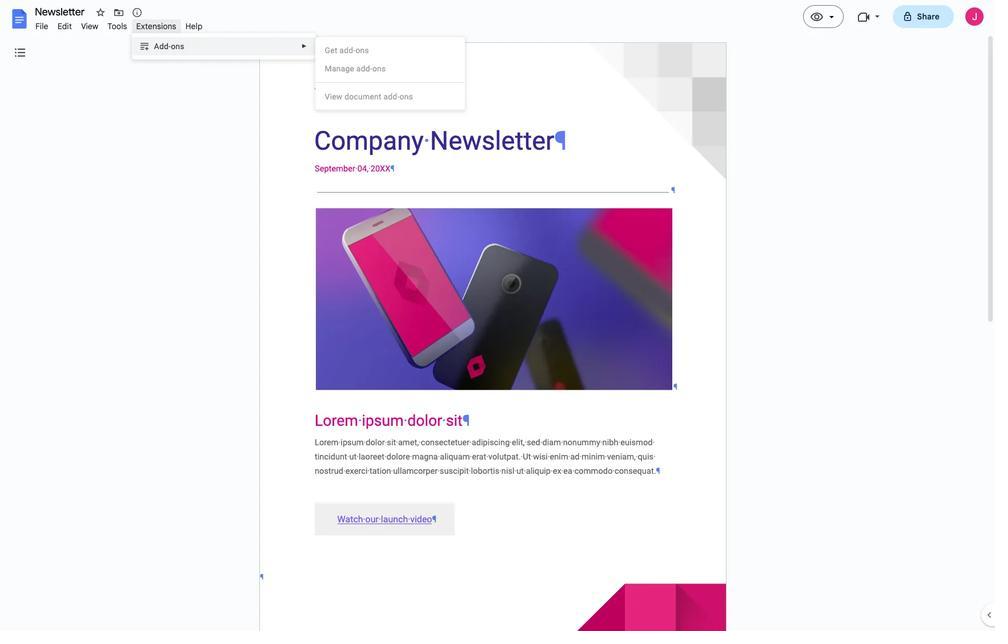Task type: vqa. For each thing, say whether or not it's contained in the screenshot.
Share
yes



Task type: locate. For each thing, give the bounding box(es) containing it.
1 horizontal spatial dd-
[[388, 92, 400, 101]]

0 horizontal spatial view
[[81, 21, 99, 31]]

document
[[345, 92, 382, 101]]

menu item containing m
[[325, 63, 456, 74]]

view inside menu
[[325, 92, 343, 101]]

et
[[331, 46, 338, 55]]

menu item up manage add-ons m "element"
[[325, 45, 456, 56]]

add- right the anage
[[357, 64, 373, 73]]

ons right a on the left of the page
[[400, 92, 413, 101]]

a dd-ons
[[154, 42, 184, 51]]

view down star checkbox
[[81, 21, 99, 31]]

view down m
[[325, 92, 343, 101]]

g
[[325, 46, 331, 55]]

1 menu item from the top
[[325, 45, 456, 56]]

menu item
[[325, 45, 456, 56], [325, 63, 456, 74], [325, 91, 456, 102]]

get add-ons g element
[[325, 46, 373, 55]]

0 vertical spatial menu item
[[325, 45, 456, 56]]

menu item down manage add-ons m "element"
[[325, 91, 456, 102]]

menu item up a on the left of the page
[[325, 63, 456, 74]]

menu
[[315, 37, 465, 110]]

►
[[302, 43, 307, 49]]

0 vertical spatial view
[[81, 21, 99, 31]]

menu bar inside menu bar banner
[[31, 15, 207, 34]]

dd-
[[159, 42, 171, 51], [388, 92, 400, 101]]

m anage add-ons
[[325, 64, 386, 73]]

2 vertical spatial menu item
[[325, 91, 456, 102]]

1 vertical spatial view
[[325, 92, 343, 101]]

menu containing g
[[315, 37, 465, 110]]

a
[[384, 92, 388, 101]]

dd- right document
[[388, 92, 400, 101]]

g et add-ons
[[325, 46, 369, 55]]

add-
[[340, 46, 356, 55], [357, 64, 373, 73]]

dd- down extensions at the top left of the page
[[159, 42, 171, 51]]

menu bar
[[31, 15, 207, 34]]

1 horizontal spatial view
[[325, 92, 343, 101]]

add- right the et at the top of the page
[[340, 46, 356, 55]]

0 horizontal spatial add-
[[340, 46, 356, 55]]

menu item containing view document
[[325, 91, 456, 102]]

1 vertical spatial menu item
[[325, 63, 456, 74]]

newsletter application
[[0, 0, 996, 631]]

menu inside newsletter application
[[315, 37, 465, 110]]

ons
[[171, 42, 184, 51], [356, 46, 369, 55], [373, 64, 386, 73], [400, 92, 413, 101]]

tools
[[108, 21, 127, 31]]

0 vertical spatial add-
[[340, 46, 356, 55]]

anage
[[332, 64, 355, 73]]

view inside menu item
[[81, 21, 99, 31]]

menu bar containing file
[[31, 15, 207, 34]]

newsletter element
[[31, 5, 996, 22]]

view document add-ons a element
[[325, 92, 417, 101]]

3 menu item from the top
[[325, 91, 456, 102]]

1 vertical spatial dd-
[[388, 92, 400, 101]]

ons up manage add-ons m "element"
[[356, 46, 369, 55]]

help menu item
[[181, 19, 207, 33]]

view
[[81, 21, 99, 31], [325, 92, 343, 101]]

view for view document a dd-ons
[[325, 92, 343, 101]]

manage add-ons m element
[[325, 64, 390, 73]]

add-ons a element
[[154, 42, 188, 51]]

share button
[[893, 5, 955, 28]]

2 menu item from the top
[[325, 63, 456, 74]]

1 horizontal spatial add-
[[357, 64, 373, 73]]

help
[[186, 21, 203, 31]]

menu item containing g
[[325, 45, 456, 56]]

1 vertical spatial add-
[[357, 64, 373, 73]]

0 vertical spatial dd-
[[159, 42, 171, 51]]



Task type: describe. For each thing, give the bounding box(es) containing it.
ons right a
[[171, 42, 184, 51]]

dd- inside menu
[[388, 92, 400, 101]]

file menu item
[[31, 19, 53, 33]]

tools menu item
[[103, 19, 132, 33]]

menu bar banner
[[0, 0, 996, 631]]

view document a dd-ons
[[325, 92, 413, 101]]

edit menu item
[[53, 19, 77, 33]]

add- for et
[[340, 46, 356, 55]]

view menu item
[[77, 19, 103, 33]]

extensions
[[136, 21, 176, 31]]

Star checkbox
[[93, 5, 109, 21]]

share
[[918, 11, 940, 22]]

ons up a on the left of the page
[[373, 64, 386, 73]]

edit
[[58, 21, 72, 31]]

0 horizontal spatial dd-
[[159, 42, 171, 51]]

newsletter
[[35, 6, 85, 18]]

a
[[154, 42, 159, 51]]

file
[[35, 21, 48, 31]]

m
[[325, 64, 332, 73]]

view for view
[[81, 21, 99, 31]]

add- for anage
[[357, 64, 373, 73]]

extensions menu item
[[132, 19, 181, 33]]



